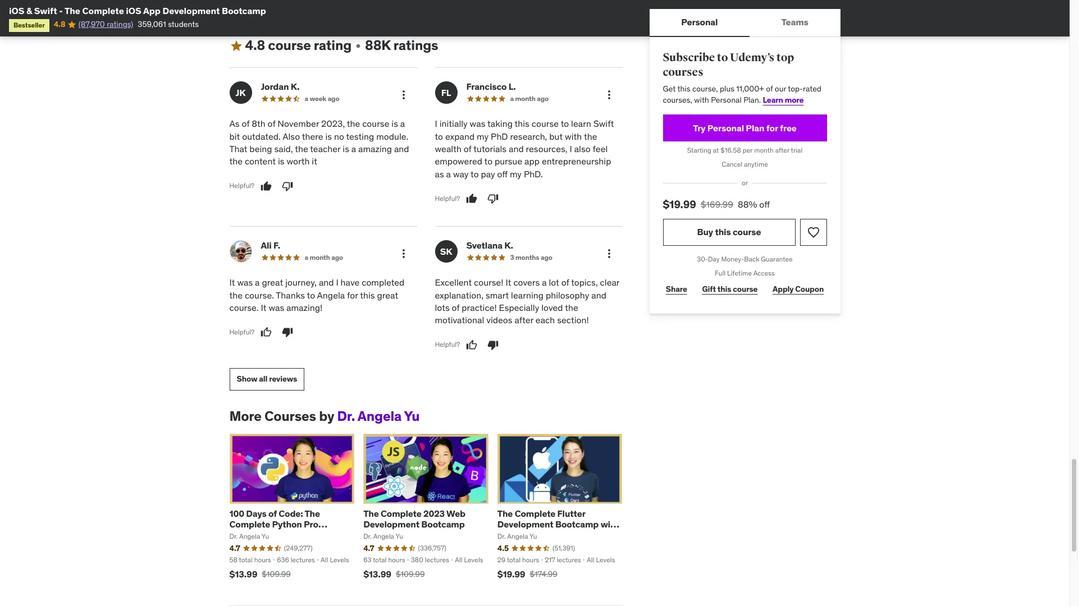 Task type: vqa. For each thing, say whether or not it's contained in the screenshot.
Writing Style and Tone's 28min
no



Task type: describe. For each thing, give the bounding box(es) containing it.
coupon
[[796, 284, 824, 294]]

lectures for the complete flutter development bootcamp with dart
[[557, 556, 581, 564]]

0 horizontal spatial great
[[262, 277, 283, 288]]

reviews
[[269, 374, 297, 384]]

a left week
[[305, 94, 308, 103]]

$109.99 for 100 days of code: the complete python pro bootcamp for 2023
[[262, 569, 291, 579]]

or
[[742, 179, 748, 187]]

apply coupon button
[[770, 278, 827, 301]]

no
[[334, 131, 344, 142]]

jordan k.
[[261, 81, 300, 92]]

excellent course! it covers a lot of topics, clear explanation, smart learning philosophy and lots of practice! especially loved the motivational videos after each section!
[[435, 277, 620, 326]]

0 vertical spatial course.
[[245, 290, 274, 301]]

dart
[[498, 530, 516, 541]]

course up the "jordan k."
[[268, 37, 311, 54]]

svetlana
[[466, 240, 503, 251]]

personal inside button
[[681, 17, 718, 28]]

dr. right by
[[337, 408, 355, 425]]

to inside subscribe to udemy's top courses
[[717, 51, 728, 65]]

rating
[[314, 37, 352, 54]]

jk
[[236, 87, 246, 98]]

plan.
[[744, 95, 761, 105]]

for inside 100 days of code: the complete python pro bootcamp for 2023
[[275, 530, 287, 541]]

course down lifetime
[[733, 284, 758, 294]]

additional actions for review by ali f. image
[[397, 247, 410, 261]]

course inside button
[[733, 227, 761, 238]]

$19.99 $169.99 88% off
[[663, 198, 770, 211]]

$13.99 for the complete 2023 web development bootcamp
[[364, 569, 391, 580]]

learn more
[[763, 95, 804, 105]]

complete up the (87,970 ratings)
[[82, 5, 124, 16]]

practice!
[[462, 302, 497, 313]]

the complete 2023 web development bootcamp link
[[364, 508, 466, 530]]

angela right by
[[358, 408, 402, 425]]

is down no
[[343, 143, 349, 154]]

mark review by jordan k. as unhelpful image
[[282, 181, 293, 192]]

also
[[283, 131, 300, 142]]

of inside i initially was taking this course to learn swift to expand my phd research, but with the wealth of tutorials and resources, i also feel empowered to pursue app entrepreneurship as a way to pay off my phd.
[[464, 143, 472, 154]]

sk
[[440, 246, 452, 257]]

outdated.
[[242, 131, 281, 142]]

63 total hours
[[364, 556, 405, 564]]

$174.99
[[530, 569, 558, 579]]

additional actions for review by svetlana k. image
[[602, 247, 616, 261]]

gift this course link
[[699, 278, 761, 301]]

month inside the starting at $16.58 per month after trial cancel anytime
[[754, 146, 774, 155]]

58 total hours
[[229, 556, 271, 564]]

journey,
[[285, 277, 317, 288]]

this inside "it was a great journey, and i have completed the course. thanks to angela for this great course. it was amazing!"
[[360, 290, 375, 301]]

is down said,
[[278, 156, 285, 167]]

to up but
[[561, 118, 569, 129]]

a up module. on the left top of page
[[400, 118, 405, 129]]

4.8 for 4.8
[[54, 19, 65, 29]]

hours for the complete flutter development bootcamp with dart
[[522, 556, 539, 564]]

money-
[[721, 255, 744, 263]]

the complete flutter development bootcamp with dart link
[[498, 508, 620, 541]]

lectures for 100 days of code: the complete python pro bootcamp for 2023
[[291, 556, 315, 564]]

to up wealth
[[435, 131, 443, 142]]

88k
[[365, 37, 391, 54]]

learning
[[511, 290, 544, 301]]

100 days of code: the complete python pro bootcamp for 2023
[[229, 508, 320, 541]]

subscribe
[[663, 51, 715, 65]]

(87,970
[[78, 19, 105, 29]]

trial
[[791, 146, 803, 155]]

initially
[[440, 118, 468, 129]]

(51,391)
[[553, 544, 575, 553]]

expand
[[445, 131, 475, 142]]

learn
[[571, 118, 591, 129]]

0 horizontal spatial it
[[229, 277, 235, 288]]

after inside the starting at $16.58 per month after trial cancel anytime
[[776, 146, 790, 155]]

1 horizontal spatial great
[[377, 290, 398, 301]]

courses,
[[663, 95, 693, 105]]

app
[[525, 156, 540, 167]]

by
[[319, 408, 334, 425]]

buy this course
[[697, 227, 761, 238]]

1 horizontal spatial i
[[435, 118, 437, 129]]

november
[[278, 118, 319, 129]]

it inside excellent course! it covers a lot of topics, clear explanation, smart learning philosophy and lots of practice! especially loved the motivational videos after each section!
[[506, 277, 511, 288]]

teacher
[[310, 143, 341, 154]]

worth
[[287, 156, 310, 167]]

of right as
[[242, 118, 250, 129]]

per
[[743, 146, 753, 155]]

undo mark review by jordan k. as helpful image
[[261, 181, 272, 192]]

of right lot
[[562, 277, 569, 288]]

gift this course
[[702, 284, 758, 294]]

helpful? for it was a great journey, and i have completed the course. thanks to angela for this great course. it was amazing!
[[229, 328, 255, 336]]

phd
[[491, 131, 508, 142]]

336757 reviews element
[[418, 544, 447, 554]]

2 ios from the left
[[126, 5, 141, 16]]

apply coupon
[[773, 284, 824, 294]]

plus
[[720, 84, 735, 94]]

smart
[[486, 290, 509, 301]]

content
[[245, 156, 276, 167]]

for inside try personal plan for free "link"
[[767, 122, 778, 134]]

i initially was taking this course to learn swift to expand my phd research, but with the wealth of tutorials and resources, i also feel empowered to pursue app entrepreneurship as a way to pay off my phd.
[[435, 118, 614, 180]]

bootcamp inside the complete 2023 web development bootcamp dr. angela yu
[[421, 519, 465, 530]]

undo mark review by svetlana k. as unhelpful image
[[488, 340, 499, 351]]

gift
[[702, 284, 716, 294]]

dr. up 4.5
[[498, 533, 506, 541]]

a month ago for course
[[510, 94, 549, 103]]

ago for lot
[[541, 253, 553, 262]]

the up worth
[[295, 143, 308, 154]]

mark review by francisco l. as unhelpful image
[[488, 193, 499, 205]]

the inside i initially was taking this course to learn swift to expand my phd research, but with the wealth of tutorials and resources, i also feel empowered to pursue app entrepreneurship as a way to pay off my phd.
[[584, 131, 597, 142]]

get this course, plus 11,000+ of our top-rated courses, with personal plan.
[[663, 84, 822, 105]]

buy this course button
[[663, 219, 796, 246]]

3 months ago
[[510, 253, 553, 262]]

taking
[[488, 118, 513, 129]]

amazing
[[358, 143, 392, 154]]

angela up 58 total hours
[[239, 533, 260, 541]]

359,061 students
[[138, 19, 199, 29]]

fl
[[441, 87, 451, 98]]

f.
[[274, 240, 280, 251]]

is left no
[[325, 131, 332, 142]]

personal inside "link"
[[708, 122, 744, 134]]

angela up 4.5
[[507, 533, 528, 541]]

additional actions for review by francisco l. image
[[602, 88, 616, 102]]

top-
[[788, 84, 803, 94]]

hours for the complete 2023 web development bootcamp
[[388, 556, 405, 564]]

the inside 100 days of code: the complete python pro bootcamp for 2023
[[305, 508, 320, 519]]

of inside get this course, plus 11,000+ of our top-rated courses, with personal plan.
[[766, 84, 773, 94]]

levels for 100 days of code: the complete python pro bootcamp for 2023
[[330, 556, 349, 564]]

pursue
[[495, 156, 523, 167]]

30-day money-back guarantee full lifetime access
[[697, 255, 793, 277]]

it
[[312, 156, 317, 167]]

access
[[754, 269, 775, 277]]

4.8 for 4.8 course rating
[[245, 37, 265, 54]]

636 lectures
[[277, 556, 315, 564]]

$19.99 for $19.99 $174.99
[[498, 569, 525, 580]]

a up journey,
[[305, 253, 308, 262]]

4.7 for the complete 2023 web development bootcamp
[[364, 544, 374, 554]]

the inside the complete flutter development bootcamp with dart
[[498, 508, 513, 519]]

show
[[237, 374, 257, 384]]

yu inside the complete 2023 web development bootcamp dr. angela yu
[[396, 533, 403, 541]]

day
[[708, 255, 720, 263]]

is up module. on the left top of page
[[392, 118, 398, 129]]

bootcamp inside 100 days of code: the complete python pro bootcamp for 2023
[[229, 530, 273, 541]]

complete inside the complete 2023 web development bootcamp dr. angela yu
[[381, 508, 422, 519]]

to up pay
[[484, 156, 493, 167]]

mark review by ali f. as helpful image
[[261, 327, 272, 338]]

4.8 course rating
[[245, 37, 352, 54]]

get
[[663, 84, 676, 94]]

2 all from the left
[[455, 556, 463, 564]]

the down that
[[229, 156, 243, 167]]

29 total hours
[[498, 556, 539, 564]]

the inside the complete 2023 web development bootcamp dr. angela yu
[[364, 508, 379, 519]]

2 horizontal spatial i
[[570, 143, 572, 154]]

additional actions for review by jordan k. image
[[397, 88, 410, 102]]

hours for 100 days of code: the complete python pro bootcamp for 2023
[[254, 556, 271, 564]]

2023 inside 100 days of code: the complete python pro bootcamp for 2023
[[288, 530, 310, 541]]

1 horizontal spatial it
[[261, 302, 267, 313]]

learn
[[763, 95, 783, 105]]

development inside the complete 2023 web development bootcamp dr. angela yu
[[364, 519, 420, 530]]

philosophy
[[546, 290, 589, 301]]

guarantee
[[761, 255, 793, 263]]

58
[[229, 556, 237, 564]]

svetlana k.
[[466, 240, 513, 251]]

francisco
[[466, 81, 507, 92]]

free
[[780, 122, 797, 134]]

rated
[[803, 84, 822, 94]]

try personal plan for free link
[[663, 115, 827, 142]]

bootcamp up medium image at the top left of page
[[222, 5, 266, 16]]

the inside "it was a great journey, and i have completed the course. thanks to angela for this great course. it was amazing!"
[[229, 290, 243, 301]]

all levels for 100 days of code: the complete python pro bootcamp for 2023
[[321, 556, 349, 564]]

$13.99 $109.99 for the complete 2023 web development bootcamp
[[364, 569, 425, 580]]

and inside "it was a great journey, and i have completed the course. thanks to angela for this great course. it was amazing!"
[[319, 277, 334, 288]]

motivational
[[435, 315, 484, 326]]



Task type: locate. For each thing, give the bounding box(es) containing it.
ratings
[[394, 37, 438, 54]]

dr. angela yu for python
[[229, 533, 269, 541]]

hours up $19.99 $174.99
[[522, 556, 539, 564]]

0 vertical spatial with
[[694, 95, 709, 105]]

and left have
[[319, 277, 334, 288]]

11,000+
[[737, 84, 764, 94]]

of down the expand
[[464, 143, 472, 154]]

2 vertical spatial for
[[275, 530, 287, 541]]

0 horizontal spatial 2023
[[288, 530, 310, 541]]

$19.99 left $169.99
[[663, 198, 696, 211]]

helpful? left undo mark review by francisco l. as helpful image on the top left of the page
[[435, 194, 460, 203]]

2 $13.99 $109.99 from the left
[[364, 569, 425, 580]]

1 vertical spatial i
[[570, 143, 572, 154]]

0 horizontal spatial my
[[477, 131, 489, 142]]

1 horizontal spatial my
[[510, 168, 522, 180]]

a left lot
[[542, 277, 547, 288]]

0 horizontal spatial levels
[[330, 556, 349, 564]]

2 horizontal spatial month
[[754, 146, 774, 155]]

flutter
[[558, 508, 586, 519]]

$13.99
[[229, 569, 257, 580], [364, 569, 391, 580]]

ios & swift - the complete ios app development bootcamp
[[9, 5, 266, 16]]

lot
[[549, 277, 559, 288]]

0 horizontal spatial dr. angela yu
[[229, 533, 269, 541]]

ago for and
[[332, 253, 343, 262]]

off inside $19.99 $169.99 88% off
[[760, 199, 770, 210]]

this inside get this course, plus 11,000+ of our top-rated courses, with personal plan.
[[678, 84, 691, 94]]

all levels right 217 lectures
[[587, 556, 615, 564]]

lectures down 249277 reviews 'element' on the bottom of the page
[[291, 556, 315, 564]]

2 $13.99 from the left
[[364, 569, 391, 580]]

total right 58
[[239, 556, 253, 564]]

of down explanation,
[[452, 302, 460, 313]]

ratings)
[[107, 19, 133, 29]]

personal up $16.58
[[708, 122, 744, 134]]

as
[[435, 168, 444, 180]]

this for gift
[[718, 284, 732, 294]]

2 total from the left
[[373, 556, 387, 564]]

29
[[498, 556, 506, 564]]

our
[[775, 84, 786, 94]]

try personal plan for free
[[693, 122, 797, 134]]

more
[[785, 95, 804, 105]]

bootcamp up the (51,391)
[[556, 519, 599, 530]]

angela inside "it was a great journey, and i have completed the course. thanks to angela for this great course. it was amazing!"
[[317, 290, 345, 301]]

2 horizontal spatial all levels
[[587, 556, 615, 564]]

for up (249,277) at the left bottom of the page
[[275, 530, 287, 541]]

k. for jordan k.
[[291, 81, 300, 92]]

the up testing
[[347, 118, 360, 129]]

1 vertical spatial k.
[[505, 240, 513, 251]]

1 horizontal spatial month
[[515, 94, 536, 103]]

1 vertical spatial my
[[510, 168, 522, 180]]

pro
[[304, 519, 318, 530]]

a month ago
[[510, 94, 549, 103], [305, 253, 343, 262]]

0 vertical spatial 4.8
[[54, 19, 65, 29]]

1 all levels from the left
[[321, 556, 349, 564]]

2 horizontal spatial total
[[507, 556, 521, 564]]

this right buy
[[715, 227, 731, 238]]

app
[[143, 5, 161, 16]]

jordan
[[261, 81, 289, 92]]

1 horizontal spatial 4.8
[[245, 37, 265, 54]]

2 vertical spatial personal
[[708, 122, 744, 134]]

1 vertical spatial 2023
[[288, 530, 310, 541]]

0 horizontal spatial $13.99
[[229, 569, 257, 580]]

way
[[453, 168, 469, 180]]

this down 'completed' at the top of the page
[[360, 290, 375, 301]]

1 vertical spatial month
[[754, 146, 774, 155]]

1 horizontal spatial 2023
[[423, 508, 445, 519]]

month up anytime
[[754, 146, 774, 155]]

share
[[666, 284, 687, 294]]

course up but
[[532, 118, 559, 129]]

0 horizontal spatial 4.7
[[229, 544, 240, 554]]

$19.99 down 29 total hours
[[498, 569, 525, 580]]

$109.99 down 380
[[396, 569, 425, 579]]

1 horizontal spatial off
[[760, 199, 770, 210]]

month for completed
[[310, 253, 330, 262]]

after down especially
[[515, 315, 534, 326]]

3 hours from the left
[[522, 556, 539, 564]]

was
[[470, 118, 486, 129], [237, 277, 253, 288], [269, 302, 284, 313]]

i left initially
[[435, 118, 437, 129]]

off down pursue
[[497, 168, 508, 180]]

(87,970 ratings)
[[78, 19, 133, 29]]

1 $13.99 $109.99 from the left
[[229, 569, 291, 580]]

a down testing
[[352, 143, 356, 154]]

2 hours from the left
[[388, 556, 405, 564]]

great down 'completed' at the top of the page
[[377, 290, 398, 301]]

0 vertical spatial a month ago
[[510, 94, 549, 103]]

i inside "it was a great journey, and i have completed the course. thanks to angela for this great course. it was amazing!"
[[336, 277, 339, 288]]

$19.99 $174.99
[[498, 569, 558, 580]]

1 levels from the left
[[330, 556, 349, 564]]

2 horizontal spatial with
[[694, 95, 709, 105]]

angela up 63 total hours
[[373, 533, 394, 541]]

a inside "it was a great journey, and i have completed the course. thanks to angela for this great course. it was amazing!"
[[255, 277, 260, 288]]

0 horizontal spatial $13.99 $109.99
[[229, 569, 291, 580]]

dr. angela yu for dart
[[498, 533, 537, 541]]

2 horizontal spatial lectures
[[557, 556, 581, 564]]

personal down plus
[[711, 95, 742, 105]]

0 vertical spatial month
[[515, 94, 536, 103]]

a left journey,
[[255, 277, 260, 288]]

the up dart
[[498, 508, 513, 519]]

$109.99
[[262, 569, 291, 579], [396, 569, 425, 579]]

ago for course
[[537, 94, 549, 103]]

1 vertical spatial was
[[237, 277, 253, 288]]

tab list
[[650, 9, 841, 37]]

web
[[447, 508, 466, 519]]

course inside i initially was taking this course to learn swift to expand my phd research, but with the wealth of tutorials and resources, i also feel empowered to pursue app entrepreneurship as a way to pay off my phd.
[[532, 118, 559, 129]]

0 horizontal spatial k.
[[291, 81, 300, 92]]

mark review by svetlana k. as helpful image
[[466, 340, 477, 351]]

0 horizontal spatial after
[[515, 315, 534, 326]]

to inside "it was a great journey, and i have completed the course. thanks to angela for this great course. it was amazing!"
[[307, 290, 315, 301]]

3 all from the left
[[587, 556, 595, 564]]

the right -
[[65, 5, 80, 16]]

medium image
[[229, 39, 243, 53]]

this up courses,
[[678, 84, 691, 94]]

course,
[[693, 84, 718, 94]]

1 horizontal spatial levels
[[464, 556, 483, 564]]

all for 100 days of code: the complete python pro bootcamp for 2023
[[321, 556, 328, 564]]

0 horizontal spatial all levels
[[321, 556, 349, 564]]

course.
[[245, 290, 274, 301], [229, 302, 259, 313]]

and down clear
[[592, 290, 607, 301]]

1 horizontal spatial was
[[269, 302, 284, 313]]

development up the students
[[163, 5, 220, 16]]

days
[[246, 508, 267, 519]]

1 vertical spatial a month ago
[[305, 253, 343, 262]]

for inside "it was a great journey, and i have completed the course. thanks to angela for this great course. it was amazing!"
[[347, 290, 358, 301]]

of right 8th
[[268, 118, 276, 129]]

swift
[[34, 5, 57, 16], [594, 118, 614, 129]]

1 horizontal spatial after
[[776, 146, 790, 155]]

0 vertical spatial k.
[[291, 81, 300, 92]]

this inside i initially was taking this course to learn swift to expand my phd research, but with the wealth of tutorials and resources, i also feel empowered to pursue app entrepreneurship as a way to pay off my phd.
[[515, 118, 530, 129]]

1 horizontal spatial $13.99 $109.99
[[364, 569, 425, 580]]

dr. angela yu up 4.5
[[498, 533, 537, 541]]

3 levels from the left
[[596, 556, 615, 564]]

being
[[250, 143, 272, 154]]

ios left &
[[9, 5, 24, 16]]

100 days of code: the complete python pro bootcamp for 2023 link
[[229, 508, 327, 541]]

0 horizontal spatial off
[[497, 168, 508, 180]]

1 horizontal spatial k.
[[505, 240, 513, 251]]

show all reviews
[[237, 374, 297, 384]]

lifetime
[[727, 269, 752, 277]]

subscribe to udemy's top courses
[[663, 51, 794, 79]]

a inside excellent course! it covers a lot of topics, clear explanation, smart learning philosophy and lots of practice! especially loved the motivational videos after each section!
[[542, 277, 547, 288]]

levels for the complete flutter development bootcamp with dart
[[596, 556, 615, 564]]

1 all from the left
[[321, 556, 328, 564]]

course inside as of 8th of november 2023, the course is a bit outdated. also there is no testing module. that being said, the teacher is a amazing and the content is worth it
[[362, 118, 390, 129]]

undo mark review by ali f. as unhelpful image
[[282, 327, 293, 338]]

more
[[229, 408, 262, 425]]

months
[[516, 253, 539, 262]]

2 horizontal spatial was
[[470, 118, 486, 129]]

0 horizontal spatial for
[[275, 530, 287, 541]]

249277 reviews element
[[284, 544, 313, 554]]

and inside i initially was taking this course to learn swift to expand my phd research, but with the wealth of tutorials and resources, i also feel empowered to pursue app entrepreneurship as a way to pay off my phd.
[[509, 143, 524, 154]]

2 $109.99 from the left
[[396, 569, 425, 579]]

1 vertical spatial after
[[515, 315, 534, 326]]

teams
[[782, 17, 809, 28]]

with right flutter
[[601, 519, 619, 530]]

4.7 for 100 days of code: the complete python pro bootcamp for 2023
[[229, 544, 240, 554]]

the inside excellent course! it covers a lot of topics, clear explanation, smart learning philosophy and lots of practice! especially loved the motivational videos after each section!
[[565, 302, 578, 313]]

clear
[[600, 277, 620, 288]]

with inside i initially was taking this course to learn swift to expand my phd research, but with the wealth of tutorials and resources, i also feel empowered to pursue app entrepreneurship as a way to pay off my phd.
[[565, 131, 582, 142]]

all levels for the complete flutter development bootcamp with dart
[[587, 556, 615, 564]]

entrepreneurship
[[542, 156, 611, 167]]

2 horizontal spatial levels
[[596, 556, 615, 564]]

section!
[[557, 315, 589, 326]]

0 vertical spatial for
[[767, 122, 778, 134]]

complete up (336,757)
[[381, 508, 422, 519]]

personal button
[[650, 9, 750, 36]]

1 horizontal spatial lectures
[[425, 556, 449, 564]]

after inside excellent course! it covers a lot of topics, clear explanation, smart learning philosophy and lots of practice! especially loved the motivational videos after each section!
[[515, 315, 534, 326]]

undo mark review by francisco l. as helpful image
[[466, 193, 477, 205]]

1 vertical spatial course.
[[229, 302, 259, 313]]

total for the complete flutter development bootcamp with dart
[[507, 556, 521, 564]]

k.
[[291, 81, 300, 92], [505, 240, 513, 251]]

all levels left 63
[[321, 556, 349, 564]]

of right days
[[268, 508, 277, 519]]

1 horizontal spatial swift
[[594, 118, 614, 129]]

k. up 3
[[505, 240, 513, 251]]

personal
[[681, 17, 718, 28], [711, 95, 742, 105], [708, 122, 744, 134]]

1 horizontal spatial all levels
[[455, 556, 483, 564]]

2 horizontal spatial it
[[506, 277, 511, 288]]

this
[[678, 84, 691, 94], [515, 118, 530, 129], [715, 227, 731, 238], [718, 284, 732, 294], [360, 290, 375, 301]]

total for the complete 2023 web development bootcamp
[[373, 556, 387, 564]]

1 horizontal spatial ios
[[126, 5, 141, 16]]

angela inside the complete 2023 web development bootcamp dr. angela yu
[[373, 533, 394, 541]]

the right code:
[[305, 508, 320, 519]]

for left free
[[767, 122, 778, 134]]

2 levels from the left
[[464, 556, 483, 564]]

ago for 2023,
[[328, 94, 340, 103]]

2 horizontal spatial development
[[498, 519, 554, 530]]

a month ago for and
[[305, 253, 343, 262]]

total right 29
[[507, 556, 521, 564]]

2 horizontal spatial hours
[[522, 556, 539, 564]]

apply
[[773, 284, 794, 294]]

for
[[767, 122, 778, 134], [347, 290, 358, 301], [275, 530, 287, 541]]

the up also
[[584, 131, 597, 142]]

to left udemy's
[[717, 51, 728, 65]]

cancel
[[722, 160, 743, 169]]

personal up subscribe
[[681, 17, 718, 28]]

of inside 100 days of code: the complete python pro bootcamp for 2023
[[268, 508, 277, 519]]

top
[[777, 51, 794, 65]]

complete inside 100 days of code: the complete python pro bootcamp for 2023
[[229, 519, 270, 530]]

2 all levels from the left
[[455, 556, 483, 564]]

0 vertical spatial swift
[[34, 5, 57, 16]]

1 vertical spatial swift
[[594, 118, 614, 129]]

course!
[[474, 277, 504, 288]]

development
[[163, 5, 220, 16], [364, 519, 420, 530], [498, 519, 554, 530]]

tutorials
[[474, 143, 507, 154]]

helpful? for excellent course! it covers a lot of topics, clear explanation, smart learning philosophy and lots of practice! especially loved the motivational videos after each section!
[[435, 341, 460, 349]]

2 vertical spatial i
[[336, 277, 339, 288]]

1 vertical spatial off
[[760, 199, 770, 210]]

2 vertical spatial month
[[310, 253, 330, 262]]

my down pursue
[[510, 168, 522, 180]]

helpful? for as of 8th of november 2023, the course is a bit outdated. also there is no testing module. that being said, the teacher is a amazing and the content is worth it
[[229, 182, 255, 190]]

especially
[[499, 302, 539, 313]]

2 vertical spatial was
[[269, 302, 284, 313]]

217
[[545, 556, 555, 564]]

1 dr. angela yu from the left
[[229, 533, 269, 541]]

a month ago up journey,
[[305, 253, 343, 262]]

$109.99 for the complete 2023 web development bootcamp
[[396, 569, 425, 579]]

levels right 217 lectures
[[596, 556, 615, 564]]

1 ios from the left
[[9, 5, 24, 16]]

was inside i initially was taking this course to learn swift to expand my phd research, but with the wealth of tutorials and resources, i also feel empowered to pursue app entrepreneurship as a way to pay off my phd.
[[470, 118, 486, 129]]

courses
[[265, 408, 316, 425]]

a down l.
[[510, 94, 514, 103]]

0 horizontal spatial development
[[163, 5, 220, 16]]

1 horizontal spatial 4.7
[[364, 544, 374, 554]]

1 horizontal spatial $19.99
[[663, 198, 696, 211]]

88%
[[738, 199, 757, 210]]

0 vertical spatial my
[[477, 131, 489, 142]]

all levels left 29
[[455, 556, 483, 564]]

l.
[[509, 81, 516, 92]]

the
[[347, 118, 360, 129], [584, 131, 597, 142], [295, 143, 308, 154], [229, 156, 243, 167], [229, 290, 243, 301], [565, 302, 578, 313]]

$13.99 $109.99 for 100 days of code: the complete python pro bootcamp for 2023
[[229, 569, 291, 580]]

all for the complete flutter development bootcamp with dart
[[587, 556, 595, 564]]

380
[[411, 556, 423, 564]]

0 horizontal spatial with
[[565, 131, 582, 142]]

development inside the complete flutter development bootcamp with dart
[[498, 519, 554, 530]]

bit
[[229, 131, 240, 142]]

of left our
[[766, 84, 773, 94]]

2 horizontal spatial for
[[767, 122, 778, 134]]

a inside i initially was taking this course to learn swift to expand my phd research, but with the wealth of tutorials and resources, i also feel empowered to pursue app entrepreneurship as a way to pay off my phd.
[[446, 168, 451, 180]]

$109.99 down 636
[[262, 569, 291, 579]]

this for buy
[[715, 227, 731, 238]]

francisco l.
[[466, 81, 516, 92]]

0 vertical spatial after
[[776, 146, 790, 155]]

testing
[[346, 131, 374, 142]]

the complete flutter development bootcamp with dart
[[498, 508, 619, 541]]

0 horizontal spatial $19.99
[[498, 569, 525, 580]]

1 vertical spatial great
[[377, 290, 398, 301]]

636
[[277, 556, 289, 564]]

hours
[[254, 556, 271, 564], [388, 556, 405, 564], [522, 556, 539, 564]]

ago up research,
[[537, 94, 549, 103]]

loved
[[542, 302, 563, 313]]

8th
[[252, 118, 266, 129]]

0 vertical spatial was
[[470, 118, 486, 129]]

bootcamp down days
[[229, 530, 273, 541]]

2023,
[[321, 118, 345, 129]]

total for 100 days of code: the complete python pro bootcamp for 2023
[[239, 556, 253, 564]]

helpful? left "mark review by svetlana k. as helpful" icon
[[435, 341, 460, 349]]

complete up dart
[[515, 508, 556, 519]]

development up 63 total hours
[[364, 519, 420, 530]]

course up testing
[[362, 118, 390, 129]]

dr. angela yu link
[[337, 408, 420, 425]]

51391 reviews element
[[553, 544, 575, 554]]

dr. down 100 on the bottom
[[229, 533, 238, 541]]

phd.
[[524, 168, 543, 180]]

tab list containing personal
[[650, 9, 841, 37]]

2 4.7 from the left
[[364, 544, 374, 554]]

wishlist image
[[807, 226, 820, 239]]

as of 8th of november 2023, the course is a bit outdated. also there is no testing module. that being said, the teacher is a amazing and the content is worth it
[[229, 118, 409, 167]]

0 vertical spatial off
[[497, 168, 508, 180]]

4.8 right medium image at the top left of page
[[245, 37, 265, 54]]

k. for svetlana k.
[[505, 240, 513, 251]]

1 horizontal spatial for
[[347, 290, 358, 301]]

all right 636 lectures
[[321, 556, 328, 564]]

2023 left web
[[423, 508, 445, 519]]

i left also
[[570, 143, 572, 154]]

$13.99 $109.99 down 58 total hours
[[229, 569, 291, 580]]

0 horizontal spatial all
[[321, 556, 328, 564]]

1 vertical spatial 4.8
[[245, 37, 265, 54]]

for down have
[[347, 290, 358, 301]]

personal inside get this course, plus 11,000+ of our top-rated courses, with personal plan.
[[711, 95, 742, 105]]

0 horizontal spatial lectures
[[291, 556, 315, 564]]

3
[[510, 253, 514, 262]]

off inside i initially was taking this course to learn swift to expand my phd research, but with the wealth of tutorials and resources, i also feel empowered to pursue app entrepreneurship as a way to pay off my phd.
[[497, 168, 508, 180]]

2 dr. angela yu from the left
[[498, 533, 537, 541]]

0 horizontal spatial hours
[[254, 556, 271, 564]]

code:
[[279, 508, 303, 519]]

great up thanks
[[262, 277, 283, 288]]

xsmall image
[[354, 41, 363, 50]]

this inside button
[[715, 227, 731, 238]]

0 horizontal spatial a month ago
[[305, 253, 343, 262]]

&
[[26, 5, 32, 16]]

0 vertical spatial great
[[262, 277, 283, 288]]

$19.99 for $19.99 $169.99 88% off
[[663, 198, 696, 211]]

buy
[[697, 227, 713, 238]]

bestseller
[[13, 21, 45, 29]]

have
[[341, 277, 360, 288]]

helpful? for i initially was taking this course to learn swift to expand my phd research, but with the wealth of tutorials and resources, i also feel empowered to pursue app entrepreneurship as a way to pay off my phd.
[[435, 194, 460, 203]]

all
[[259, 374, 268, 384]]

ago right months
[[541, 253, 553, 262]]

bootcamp inside the complete flutter development bootcamp with dart
[[556, 519, 599, 530]]

complete up 58 total hours
[[229, 519, 270, 530]]

ago up have
[[332, 253, 343, 262]]

to up amazing!
[[307, 290, 315, 301]]

with inside the complete flutter development bootcamp with dart
[[601, 519, 619, 530]]

3 total from the left
[[507, 556, 521, 564]]

it was a great journey, and i have completed the course. thanks to angela for this great course. it was amazing!
[[229, 277, 405, 313]]

1 horizontal spatial all
[[455, 556, 463, 564]]

completed
[[362, 277, 405, 288]]

$16.58
[[721, 146, 741, 155]]

1 $13.99 from the left
[[229, 569, 257, 580]]

complete inside the complete flutter development bootcamp with dart
[[515, 508, 556, 519]]

0 vertical spatial $19.99
[[663, 198, 696, 211]]

to left pay
[[471, 168, 479, 180]]

1 4.7 from the left
[[229, 544, 240, 554]]

2 lectures from the left
[[425, 556, 449, 564]]

0 horizontal spatial 4.8
[[54, 19, 65, 29]]

a month ago down l.
[[510, 94, 549, 103]]

all right 217 lectures
[[587, 556, 595, 564]]

1 horizontal spatial a month ago
[[510, 94, 549, 103]]

1 hours from the left
[[254, 556, 271, 564]]

0 horizontal spatial swift
[[34, 5, 57, 16]]

0 horizontal spatial ios
[[9, 5, 24, 16]]

1 horizontal spatial development
[[364, 519, 420, 530]]

ios left the 'app'
[[126, 5, 141, 16]]

the up the section! at right bottom
[[565, 302, 578, 313]]

month for swift
[[515, 94, 536, 103]]

this for get
[[678, 84, 691, 94]]

1 vertical spatial with
[[565, 131, 582, 142]]

0 vertical spatial i
[[435, 118, 437, 129]]

dr. up 63
[[364, 533, 372, 541]]

development up 4.5
[[498, 519, 554, 530]]

dr. inside the complete 2023 web development bootcamp dr. angela yu
[[364, 533, 372, 541]]

all right 380 lectures
[[455, 556, 463, 564]]

0 horizontal spatial i
[[336, 277, 339, 288]]

3 lectures from the left
[[557, 556, 581, 564]]

1 horizontal spatial hours
[[388, 556, 405, 564]]

off right 88%
[[760, 199, 770, 210]]

helpful? left undo mark review by jordan k. as helpful image
[[229, 182, 255, 190]]

2023 up (249,277) at the left bottom of the page
[[288, 530, 310, 541]]

swift inside i initially was taking this course to learn swift to expand my phd research, but with the wealth of tutorials and resources, i also feel empowered to pursue app entrepreneurship as a way to pay off my phd.
[[594, 118, 614, 129]]

1 lectures from the left
[[291, 556, 315, 564]]

the left thanks
[[229, 290, 243, 301]]

0 vertical spatial personal
[[681, 17, 718, 28]]

1 $109.99 from the left
[[262, 569, 291, 579]]

month up journey,
[[310, 253, 330, 262]]

dr. angela yu
[[229, 533, 269, 541], [498, 533, 537, 541]]

and inside excellent course! it covers a lot of topics, clear explanation, smart learning philosophy and lots of practice! especially loved the motivational videos after each section!
[[592, 290, 607, 301]]

1 total from the left
[[239, 556, 253, 564]]

$13.99 for 100 days of code: the complete python pro bootcamp for 2023
[[229, 569, 257, 580]]

1 horizontal spatial total
[[373, 556, 387, 564]]

3 all levels from the left
[[587, 556, 615, 564]]

2023 inside the complete 2023 web development bootcamp dr. angela yu
[[423, 508, 445, 519]]

month down l.
[[515, 94, 536, 103]]

1 vertical spatial $19.99
[[498, 569, 525, 580]]

1 horizontal spatial with
[[601, 519, 619, 530]]

1 horizontal spatial $13.99
[[364, 569, 391, 580]]

and inside as of 8th of november 2023, the course is a bit outdated. also there is no testing module. that being said, the teacher is a amazing and the content is worth it
[[394, 143, 409, 154]]

levels left 63
[[330, 556, 349, 564]]

with
[[694, 95, 709, 105], [565, 131, 582, 142], [601, 519, 619, 530]]

with down the learn
[[565, 131, 582, 142]]

(336,757)
[[418, 544, 447, 553]]

with inside get this course, plus 11,000+ of our top-rated courses, with personal plan.
[[694, 95, 709, 105]]

course up the "back"
[[733, 227, 761, 238]]



